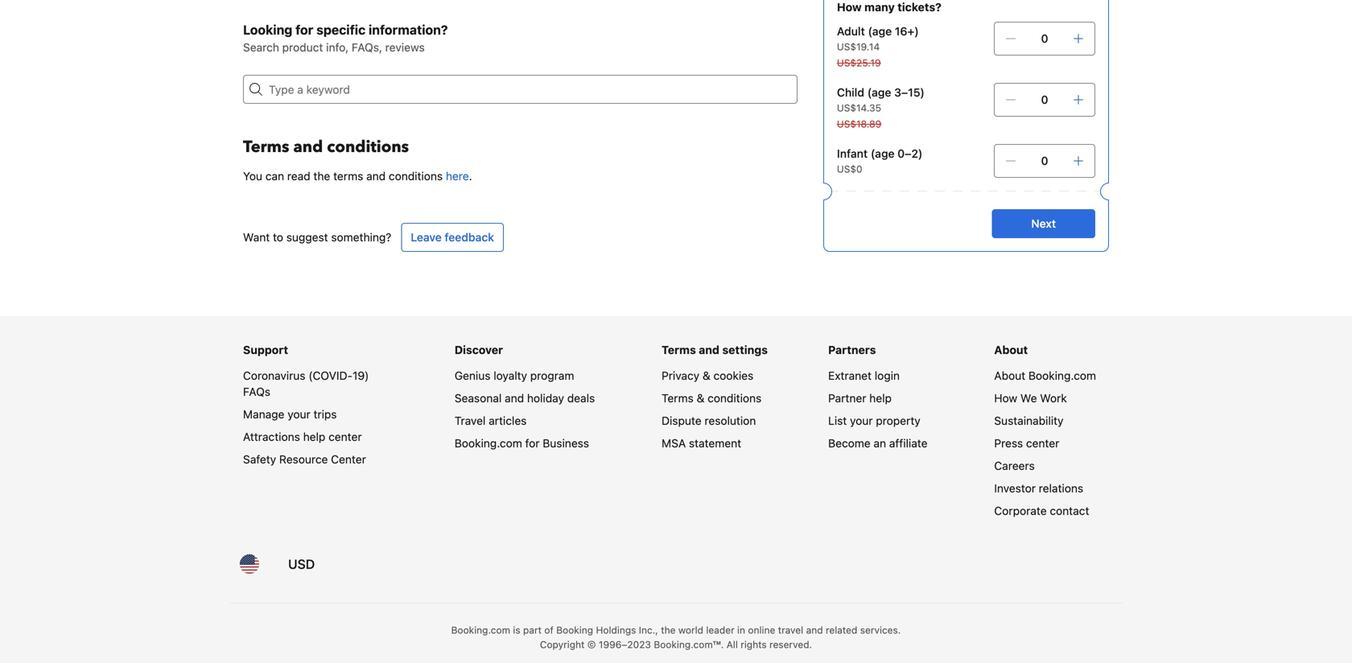 Task type: vqa. For each thing, say whether or not it's contained in the screenshot.
bottommost "Search"
no



Task type: locate. For each thing, give the bounding box(es) containing it.
us$18.89
[[837, 118, 882, 130]]

the right inc.,
[[661, 625, 676, 636]]

for for business
[[526, 437, 540, 450]]

booking.com down travel articles link
[[455, 437, 522, 450]]

0 horizontal spatial how
[[837, 0, 862, 14]]

conditions down cookies
[[708, 392, 762, 405]]

center up the center
[[329, 430, 362, 444]]

terms down privacy
[[662, 392, 694, 405]]

attractions
[[243, 430, 300, 444]]

(age up us$14.35
[[868, 86, 892, 99]]

feedback
[[445, 231, 494, 244]]

0 vertical spatial about
[[995, 343, 1029, 357]]

your down partner help link
[[850, 414, 873, 428]]

about up the we
[[995, 369, 1026, 383]]

privacy & cookies link
[[662, 369, 754, 383]]

sustainability link
[[995, 414, 1064, 428]]

and up read
[[293, 136, 323, 158]]

2 vertical spatial terms
[[662, 392, 694, 405]]

how for how many tickets?
[[837, 0, 862, 14]]

become an affiliate
[[829, 437, 928, 450]]

2 vertical spatial 0
[[1042, 154, 1049, 167]]

center down the sustainability link
[[1027, 437, 1060, 450]]

0 vertical spatial 0
[[1042, 32, 1049, 45]]

is
[[513, 625, 521, 636]]

travel
[[455, 414, 486, 428]]

the
[[314, 170, 330, 183], [661, 625, 676, 636]]

(age inside child (age 3–15) us$14.35
[[868, 86, 892, 99]]

1 vertical spatial terms
[[662, 343, 696, 357]]

0 for adult (age 16+)
[[1042, 32, 1049, 45]]

for up product
[[296, 22, 314, 37]]

help up list your property
[[870, 392, 892, 405]]

leader
[[707, 625, 735, 636]]

help up 'safety resource center' link
[[303, 430, 326, 444]]

leave feedback
[[411, 231, 494, 244]]

looking for specific information? search product info, faqs, reviews
[[243, 22, 448, 54]]

and inside booking.com is part of booking holdings inc., the world leader in online travel and related services. copyright © 1996–2023 booking.com™. all rights reserved.
[[807, 625, 823, 636]]

help
[[870, 392, 892, 405], [303, 430, 326, 444]]

seasonal and holiday deals
[[455, 392, 595, 405]]

0 vertical spatial for
[[296, 22, 314, 37]]

conditions left here link
[[389, 170, 443, 183]]

0 vertical spatial &
[[703, 369, 711, 383]]

dispute resolution link
[[662, 414, 756, 428]]

corporate contact link
[[995, 505, 1090, 518]]

0 horizontal spatial your
[[288, 408, 311, 421]]

(age inside the adult (age 16+) us$19.14
[[868, 25, 892, 38]]

want to suggest something?
[[243, 231, 392, 244]]

1 horizontal spatial your
[[850, 414, 873, 428]]

investor
[[995, 482, 1036, 495]]

online
[[748, 625, 776, 636]]

next
[[1032, 217, 1057, 230]]

copyright
[[540, 639, 585, 651]]

investor relations
[[995, 482, 1084, 495]]

articles
[[489, 414, 527, 428]]

2 about from the top
[[995, 369, 1026, 383]]

property
[[876, 414, 921, 428]]

dispute
[[662, 414, 702, 428]]

program
[[531, 369, 575, 383]]

for for specific
[[296, 22, 314, 37]]

seasonal
[[455, 392, 502, 405]]

1 horizontal spatial the
[[661, 625, 676, 636]]

holdings
[[596, 625, 637, 636]]

how for how we work
[[995, 392, 1018, 405]]

0 horizontal spatial for
[[296, 22, 314, 37]]

0 for child (age 3–15)
[[1042, 93, 1049, 106]]

1 0 from the top
[[1042, 32, 1049, 45]]

1 horizontal spatial how
[[995, 392, 1018, 405]]

faqs
[[243, 385, 271, 399]]

booking.com left is
[[451, 625, 511, 636]]

us$0
[[837, 163, 863, 175]]

terms up the can
[[243, 136, 289, 158]]

1 vertical spatial how
[[995, 392, 1018, 405]]

and for terms and conditions
[[293, 136, 323, 158]]

1 vertical spatial &
[[697, 392, 705, 405]]

and down genius loyalty program on the bottom left of the page
[[505, 392, 524, 405]]

1 vertical spatial (age
[[868, 86, 892, 99]]

1 horizontal spatial help
[[870, 392, 892, 405]]

2 vertical spatial conditions
[[708, 392, 762, 405]]

3 0 from the top
[[1042, 154, 1049, 167]]

terms for terms and conditions
[[243, 136, 289, 158]]

manage your trips link
[[243, 408, 337, 421]]

looking
[[243, 22, 293, 37]]

2 vertical spatial booking.com
[[451, 625, 511, 636]]

(age down many in the right top of the page
[[868, 25, 892, 38]]

careers
[[995, 459, 1035, 473]]

0 vertical spatial booking.com
[[1029, 369, 1097, 383]]

the right read
[[314, 170, 330, 183]]

coronavirus (covid-19) faqs
[[243, 369, 369, 399]]

3–15)
[[895, 86, 925, 99]]

1 vertical spatial booking.com
[[455, 437, 522, 450]]

an
[[874, 437, 887, 450]]

center
[[329, 430, 362, 444], [1027, 437, 1060, 450]]

terms for terms and settings
[[662, 343, 696, 357]]

about up about booking.com link in the bottom of the page
[[995, 343, 1029, 357]]

info,
[[326, 41, 349, 54]]

world
[[679, 625, 704, 636]]

travel articles
[[455, 414, 527, 428]]

attractions help center link
[[243, 430, 362, 444]]

1 vertical spatial help
[[303, 430, 326, 444]]

booking.com up work
[[1029, 369, 1097, 383]]

can
[[266, 170, 284, 183]]

conditions up you can read the terms and conditions here .
[[327, 136, 409, 158]]

press center link
[[995, 437, 1060, 450]]

and up privacy & cookies
[[699, 343, 720, 357]]

and right the travel
[[807, 625, 823, 636]]

booking.com for business
[[455, 437, 522, 450]]

terms up privacy
[[662, 343, 696, 357]]

privacy
[[662, 369, 700, 383]]

and right terms
[[367, 170, 386, 183]]

0 vertical spatial how
[[837, 0, 862, 14]]

(age inside infant (age 0–2) us$0
[[871, 147, 895, 160]]

0 vertical spatial the
[[314, 170, 330, 183]]

& down privacy & cookies link
[[697, 392, 705, 405]]

(age for adult
[[868, 25, 892, 38]]

infant
[[837, 147, 868, 160]]

2 0 from the top
[[1042, 93, 1049, 106]]

travel
[[778, 625, 804, 636]]

travel articles link
[[455, 414, 527, 428]]

2 vertical spatial (age
[[871, 147, 895, 160]]

(age left 0–2)
[[871, 147, 895, 160]]

rights
[[741, 639, 767, 651]]

in
[[738, 625, 746, 636]]

0 horizontal spatial the
[[314, 170, 330, 183]]

about booking.com link
[[995, 369, 1097, 383]]

many
[[865, 0, 895, 14]]

contact
[[1050, 505, 1090, 518]]

something?
[[331, 231, 392, 244]]

the inside booking.com is part of booking holdings inc., the world leader in online travel and related services. copyright © 1996–2023 booking.com™. all rights reserved.
[[661, 625, 676, 636]]

conditions
[[327, 136, 409, 158], [389, 170, 443, 183], [708, 392, 762, 405]]

resolution
[[705, 414, 756, 428]]

0 vertical spatial (age
[[868, 25, 892, 38]]

how left the we
[[995, 392, 1018, 405]]

help for attractions
[[303, 430, 326, 444]]

0 vertical spatial help
[[870, 392, 892, 405]]

1 vertical spatial the
[[661, 625, 676, 636]]

1 vertical spatial for
[[526, 437, 540, 450]]

1 vertical spatial about
[[995, 369, 1026, 383]]

faqs,
[[352, 41, 382, 54]]

leave feedback button
[[401, 223, 504, 252]]

safety resource center link
[[243, 453, 366, 466]]

your up attractions help center
[[288, 408, 311, 421]]

for inside looking for specific information? search product info, faqs, reviews
[[296, 22, 314, 37]]

genius
[[455, 369, 491, 383]]

privacy & cookies
[[662, 369, 754, 383]]

for left business
[[526, 437, 540, 450]]

booking.com inside booking.com is part of booking holdings inc., the world leader in online travel and related services. copyright © 1996–2023 booking.com™. all rights reserved.
[[451, 625, 511, 636]]

terms
[[243, 136, 289, 158], [662, 343, 696, 357], [662, 392, 694, 405]]

reviews
[[386, 41, 425, 54]]

0 vertical spatial terms
[[243, 136, 289, 158]]

& up terms & conditions
[[703, 369, 711, 383]]

1 horizontal spatial for
[[526, 437, 540, 450]]

cookies
[[714, 369, 754, 383]]

search
[[243, 41, 279, 54]]

1 about from the top
[[995, 343, 1029, 357]]

your for manage
[[288, 408, 311, 421]]

leave
[[411, 231, 442, 244]]

read
[[287, 170, 311, 183]]

how up adult
[[837, 0, 862, 14]]

1 vertical spatial 0
[[1042, 93, 1049, 106]]

partner help
[[829, 392, 892, 405]]

work
[[1041, 392, 1068, 405]]

0 horizontal spatial help
[[303, 430, 326, 444]]

0
[[1042, 32, 1049, 45], [1042, 93, 1049, 106], [1042, 154, 1049, 167]]

want
[[243, 231, 270, 244]]

statement
[[689, 437, 742, 450]]

terms for terms & conditions
[[662, 392, 694, 405]]

coronavirus (covid-19) faqs link
[[243, 369, 369, 399]]

conditions for terms and conditions
[[327, 136, 409, 158]]

0 vertical spatial conditions
[[327, 136, 409, 158]]



Task type: describe. For each thing, give the bounding box(es) containing it.
careers link
[[995, 459, 1035, 473]]

and for terms and settings
[[699, 343, 720, 357]]

relations
[[1039, 482, 1084, 495]]

manage your trips
[[243, 408, 337, 421]]

1 vertical spatial conditions
[[389, 170, 443, 183]]

genius loyalty program link
[[455, 369, 575, 383]]

attractions help center
[[243, 430, 362, 444]]

manage
[[243, 408, 285, 421]]

Type a keyword field
[[263, 75, 798, 104]]

services.
[[861, 625, 901, 636]]

child
[[837, 86, 865, 99]]

msa statement link
[[662, 437, 742, 450]]

& for privacy
[[703, 369, 711, 383]]

business
[[543, 437, 589, 450]]

19)
[[353, 369, 369, 383]]

product
[[282, 41, 323, 54]]

press
[[995, 437, 1024, 450]]

we
[[1021, 392, 1038, 405]]

0 horizontal spatial center
[[329, 430, 362, 444]]

how we work
[[995, 392, 1068, 405]]

affiliate
[[890, 437, 928, 450]]

corporate contact
[[995, 505, 1090, 518]]

16+)
[[895, 25, 919, 38]]

list your property link
[[829, 414, 921, 428]]

terms & conditions
[[662, 392, 762, 405]]

help for partner
[[870, 392, 892, 405]]

terms and conditions
[[243, 136, 409, 158]]

related
[[826, 625, 858, 636]]

booking.com for business link
[[455, 437, 589, 450]]

reserved.
[[770, 639, 813, 651]]

and for seasonal and holiday deals
[[505, 392, 524, 405]]

tickets?
[[898, 0, 942, 14]]

(covid-
[[309, 369, 353, 383]]

dispute resolution
[[662, 414, 756, 428]]

infant (age 0–2) us$0
[[837, 147, 923, 175]]

about booking.com
[[995, 369, 1097, 383]]

information?
[[369, 22, 448, 37]]

.
[[469, 170, 472, 183]]

list your property
[[829, 414, 921, 428]]

become
[[829, 437, 871, 450]]

login
[[875, 369, 900, 383]]

usd
[[288, 557, 315, 572]]

trips
[[314, 408, 337, 421]]

msa statement
[[662, 437, 742, 450]]

partner help link
[[829, 392, 892, 405]]

suggest
[[286, 231, 328, 244]]

conditions for terms & conditions
[[708, 392, 762, 405]]

0–2)
[[898, 147, 923, 160]]

about for about booking.com
[[995, 369, 1026, 383]]

loyalty
[[494, 369, 527, 383]]

us$14.35
[[837, 102, 882, 114]]

(age for child
[[868, 86, 892, 99]]

about for about
[[995, 343, 1029, 357]]

partners
[[829, 343, 876, 357]]

how we work link
[[995, 392, 1068, 405]]

your for list
[[850, 414, 873, 428]]

resource
[[279, 453, 328, 466]]

deals
[[568, 392, 595, 405]]

holiday
[[527, 392, 565, 405]]

safety resource center
[[243, 453, 366, 466]]

list
[[829, 414, 847, 428]]

here
[[446, 170, 469, 183]]

settings
[[723, 343, 768, 357]]

usd button
[[279, 545, 325, 584]]

to
[[273, 231, 283, 244]]

press center
[[995, 437, 1060, 450]]

next button
[[992, 209, 1096, 238]]

extranet login
[[829, 369, 900, 383]]

you
[[243, 170, 263, 183]]

investor relations link
[[995, 482, 1084, 495]]

(age for infant
[[871, 147, 895, 160]]

specific
[[317, 22, 366, 37]]

terms & conditions link
[[662, 392, 762, 405]]

booking.com for part
[[451, 625, 511, 636]]

part
[[523, 625, 542, 636]]

0 for infant (age 0–2)
[[1042, 154, 1049, 167]]

safety
[[243, 453, 276, 466]]

©
[[588, 639, 596, 651]]

& for terms
[[697, 392, 705, 405]]

msa
[[662, 437, 686, 450]]

partner
[[829, 392, 867, 405]]

become an affiliate link
[[829, 437, 928, 450]]

corporate
[[995, 505, 1047, 518]]

1 horizontal spatial center
[[1027, 437, 1060, 450]]

1996–2023
[[599, 639, 651, 651]]

of
[[545, 625, 554, 636]]

inc.,
[[639, 625, 659, 636]]



